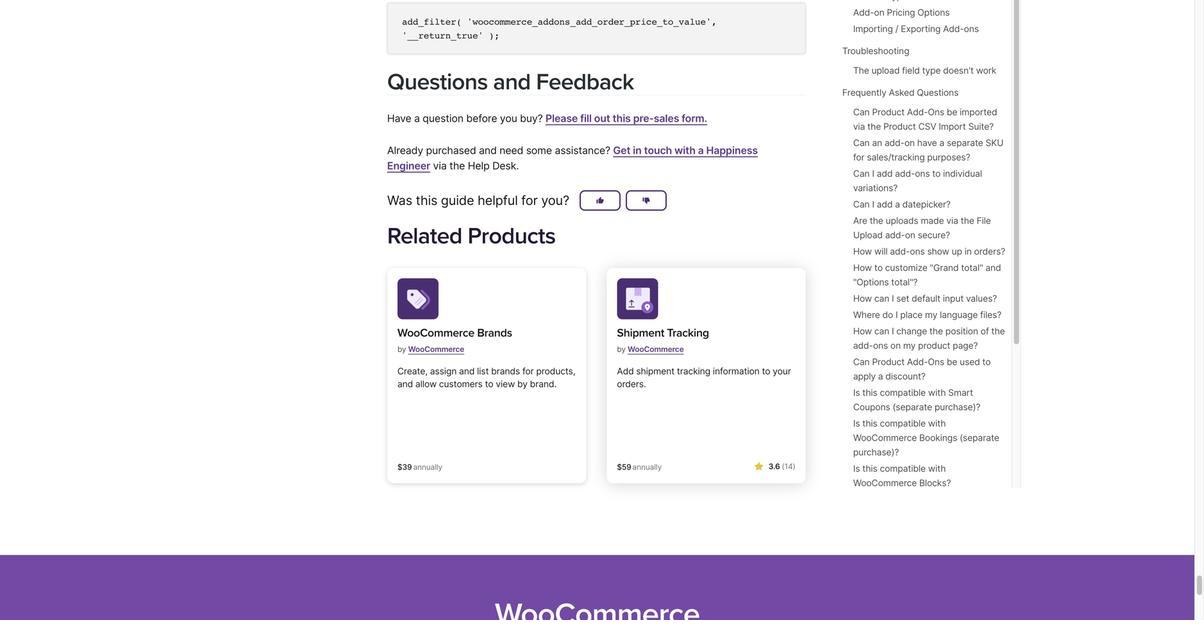 Task type: locate. For each thing, give the bounding box(es) containing it.
2 vertical spatial compatible
[[880, 464, 926, 475]]

get
[[613, 144, 631, 157]]

related products
[[387, 222, 556, 250]]

and up the customers
[[459, 366, 475, 377]]

desk.
[[492, 160, 519, 172]]

4 how from the top
[[853, 326, 872, 337]]

i
[[872, 168, 875, 179], [872, 199, 875, 210], [896, 310, 898, 321], [892, 326, 894, 337]]

and up "you"
[[493, 68, 531, 96]]

0 horizontal spatial questions
[[387, 68, 488, 96]]

how up where
[[853, 293, 872, 304]]

1 vertical spatial (separate
[[960, 433, 999, 444]]

product left csv
[[884, 121, 916, 132]]

3.6 ( 14 )
[[769, 462, 796, 472]]

importing
[[853, 23, 893, 34]]

how will add-ons show up in orders? link
[[853, 246, 1005, 257]]

woocommerce link up shipment
[[628, 340, 684, 359]]

and up help
[[479, 144, 497, 157]]

a
[[414, 112, 420, 125], [940, 138, 945, 148], [698, 144, 704, 157], [895, 199, 900, 210], [878, 371, 883, 382]]

1 vertical spatial is
[[853, 418, 860, 429]]

1 annually from the left
[[413, 463, 442, 472]]

0 horizontal spatial purchase)?
[[853, 447, 899, 458]]

the
[[853, 65, 869, 76]]

field
[[902, 65, 920, 76]]

the down the purchased
[[450, 160, 465, 172]]

product
[[872, 107, 905, 118], [884, 121, 916, 132], [872, 357, 905, 368]]

on down change
[[891, 340, 901, 351]]

0 vertical spatial product
[[872, 107, 905, 118]]

(separate right the bookings
[[960, 433, 999, 444]]

1 vertical spatial be
[[947, 357, 958, 368]]

with inside the get in touch with a happiness engineer
[[675, 144, 696, 157]]

1 woocommerce link from the left
[[408, 340, 464, 359]]

bookings
[[919, 433, 957, 444]]

smart
[[948, 388, 973, 399]]

total"
[[961, 263, 983, 273]]

by up add
[[617, 345, 626, 354]]

in inside the get in touch with a happiness engineer
[[633, 144, 642, 157]]

i down the variations?
[[872, 199, 875, 210]]

by up create, at bottom left
[[398, 345, 406, 354]]

by inside shipment tracking by woocommerce
[[617, 345, 626, 354]]

how
[[853, 246, 872, 257], [853, 263, 872, 273], [853, 293, 872, 304], [853, 326, 872, 337]]

purchase)? up is this compatible with woocommerce blocks? "link"
[[853, 447, 899, 458]]

questions down type
[[917, 87, 959, 98]]

be left used
[[947, 357, 958, 368]]

ons down the can
[[873, 340, 888, 351]]

1 vertical spatial purchase)?
[[853, 447, 899, 458]]

be up import
[[947, 107, 958, 118]]

a inside the get in touch with a happiness engineer
[[698, 144, 704, 157]]

how down upload
[[853, 246, 872, 257]]

1 horizontal spatial in
[[965, 246, 972, 257]]

brands
[[477, 326, 512, 340]]

add- up importing
[[853, 7, 874, 18]]

add down the variations?
[[877, 199, 893, 210]]

5 can from the top
[[853, 357, 870, 368]]

is
[[853, 388, 860, 399], [853, 418, 860, 429], [853, 464, 860, 475]]

add- up csv
[[907, 107, 928, 118]]

add-on pricing options importing / exporting add-ons
[[853, 7, 979, 34]]

how down where
[[853, 326, 872, 337]]

create,
[[398, 366, 428, 377]]

have
[[917, 138, 937, 148]]

2 be from the top
[[947, 357, 958, 368]]

have
[[387, 112, 411, 125]]

with right the touch
[[675, 144, 696, 157]]

orders.
[[617, 379, 646, 390]]

compatible down is this compatible with smart coupons (separate purchase)? link
[[880, 418, 926, 429]]

compatible up blocks?
[[880, 464, 926, 475]]

add_filter(
[[402, 16, 462, 27]]

to left your
[[762, 366, 770, 377]]

purchased
[[426, 144, 476, 157]]

1 horizontal spatial purchase)?
[[935, 402, 981, 413]]

of
[[981, 326, 989, 337]]

0 horizontal spatial by
[[398, 345, 406, 354]]

14
[[785, 462, 793, 472]]

in inside can product add-ons be imported via the product csv import suite? can an add-on have a separate sku for sales/tracking purposes? can i add add-ons to individual variations? can i add a datepicker? are the uploads made via the file upload add-on secure? how will add-ons show up in orders? how to customize "grand total" and "options total"? how can i set default input values? where do i place my language files? how can i change the position of the add-ons on my product page? can product add-ons be used to apply a discount? is this compatible with smart coupons (separate purchase)? is this compatible with woocommerce bookings (separate purchase)? is this compatible with woocommerce blocks?
[[965, 246, 972, 257]]

by inside woocommerce brands by woocommerce
[[398, 345, 406, 354]]

2 woocommerce link from the left
[[628, 340, 684, 359]]

tracking
[[677, 366, 711, 377]]

can product add-ons be used to apply a discount? link
[[853, 357, 991, 382]]

can down the frequently
[[853, 107, 870, 118]]

can product add-ons be imported via the product csv import suite? link
[[853, 107, 997, 132]]

1 vertical spatial via
[[433, 160, 447, 172]]

is down apply on the bottom of the page
[[853, 388, 860, 399]]

1 vertical spatial compatible
[[880, 418, 926, 429]]

0 vertical spatial add
[[877, 168, 893, 179]]

values?
[[966, 293, 997, 304]]

in
[[633, 144, 642, 157], [965, 246, 972, 257]]

be
[[947, 107, 958, 118], [947, 357, 958, 368]]

i up the variations?
[[872, 168, 875, 179]]

via down the frequently
[[853, 121, 865, 132]]

frequently asked questions link
[[842, 87, 959, 98]]

i right do
[[896, 310, 898, 321]]

ons
[[928, 107, 945, 118], [928, 357, 945, 368]]

3 how from the top
[[853, 293, 872, 304]]

questions up question
[[387, 68, 488, 96]]

imported
[[960, 107, 997, 118]]

sku
[[986, 138, 1004, 148]]

0 vertical spatial purchase)?
[[935, 402, 981, 413]]

);
[[489, 30, 500, 41]]

the right are
[[870, 215, 883, 226]]

add- down uploads
[[885, 230, 905, 241]]

the left the file
[[961, 215, 974, 226]]

with
[[675, 144, 696, 157], [928, 388, 946, 399], [928, 418, 946, 429], [928, 464, 946, 475]]

"options
[[853, 277, 889, 288]]

before
[[466, 112, 497, 125]]

total"?
[[891, 277, 918, 288]]

annually for $39 annually
[[413, 463, 442, 472]]

2 vertical spatial via
[[947, 215, 958, 226]]

how up the "options
[[853, 263, 872, 273]]

some
[[526, 144, 552, 157]]

0 horizontal spatial my
[[903, 340, 916, 351]]

ons up csv
[[928, 107, 945, 118]]

set
[[897, 293, 909, 304]]

suite?
[[969, 121, 994, 132]]

annually right '$39'
[[413, 463, 442, 472]]

0 vertical spatial be
[[947, 107, 958, 118]]

secure?
[[918, 230, 950, 241]]

0 vertical spatial (separate
[[893, 402, 932, 413]]

ons up customize
[[910, 246, 925, 257]]

1 horizontal spatial woocommerce link
[[628, 340, 684, 359]]

the upload field type doesn't work
[[853, 65, 997, 76]]

purchase)? down "smart"
[[935, 402, 981, 413]]

form.
[[682, 112, 707, 125]]

1 horizontal spatial via
[[853, 121, 865, 132]]

questions and feedback link
[[387, 68, 634, 96]]

2 vertical spatial product
[[872, 357, 905, 368]]

questions and feedback
[[387, 68, 634, 96]]

questions
[[387, 68, 488, 96], [917, 87, 959, 98]]

have a question before you buy? please fill out this pre-sales form.
[[387, 112, 707, 125]]

1 vertical spatial add
[[877, 199, 893, 210]]

0 horizontal spatial woocommerce link
[[408, 340, 464, 359]]

woocommerce
[[398, 326, 474, 340], [408, 345, 464, 354], [628, 345, 684, 354], [853, 433, 917, 444], [853, 478, 917, 489]]

3 compatible from the top
[[880, 464, 926, 475]]

the
[[868, 121, 881, 132], [450, 160, 465, 172], [870, 215, 883, 226], [961, 215, 974, 226], [930, 326, 943, 337], [992, 326, 1005, 337]]

1 is from the top
[[853, 388, 860, 399]]

0 vertical spatial for
[[853, 152, 865, 163]]

guide
[[441, 193, 474, 208]]

product down frequently asked questions "link"
[[872, 107, 905, 118]]

1 horizontal spatial (separate
[[960, 433, 999, 444]]

for up brand.
[[523, 366, 534, 377]]

purposes?
[[927, 152, 970, 163]]

is down coupons
[[853, 418, 860, 429]]

by inside create, assign and list brands for products, and allow customers to view by brand.
[[517, 379, 528, 390]]

0 horizontal spatial annually
[[413, 463, 442, 472]]

out
[[594, 112, 610, 125]]

1 add from the top
[[877, 168, 893, 179]]

my down default
[[925, 310, 938, 321]]

on inside "add-on pricing options importing / exporting add-ons"
[[874, 7, 885, 18]]

change
[[897, 326, 927, 337]]

can up apply on the bottom of the page
[[853, 357, 870, 368]]

can up the variations?
[[853, 168, 870, 179]]

by for woocommerce brands
[[398, 345, 406, 354]]

1 horizontal spatial my
[[925, 310, 938, 321]]

variations?
[[853, 183, 898, 194]]

vote down image
[[643, 196, 650, 205]]

list
[[477, 366, 489, 377]]

for up the variations?
[[853, 152, 865, 163]]

0 vertical spatial in
[[633, 144, 642, 157]]

2 annually from the left
[[633, 463, 662, 472]]

1 horizontal spatial by
[[517, 379, 528, 390]]

on up importing
[[874, 7, 885, 18]]

can i
[[875, 293, 894, 304]]

how can i change the position of the add-ons on my product page? link
[[853, 326, 1005, 351]]

and inside can product add-ons be imported via the product csv import suite? can an add-on have a separate sku for sales/tracking purposes? can i add add-ons to individual variations? can i add a datepicker? are the uploads made via the file upload add-on secure? how will add-ons show up in orders? how to customize "grand total" and "options total"? how can i set default input values? where do i place my language files? how can i change the position of the add-ons on my product page? can product add-ons be used to apply a discount? is this compatible with smart coupons (separate purchase)? is this compatible with woocommerce bookings (separate purchase)? is this compatible with woocommerce blocks?
[[986, 263, 1001, 273]]

can i add a datepicker? link
[[853, 199, 951, 210]]

compatible down discount?
[[880, 388, 926, 399]]

via down the purchased
[[433, 160, 447, 172]]

1 horizontal spatial annually
[[633, 463, 662, 472]]

frequently asked questions
[[842, 87, 959, 98]]

individual
[[943, 168, 982, 179]]

by right view
[[517, 379, 528, 390]]

sales/tracking
[[867, 152, 925, 163]]

with up blocks?
[[928, 464, 946, 475]]

with up the bookings
[[928, 418, 946, 429]]

compatible
[[880, 388, 926, 399], [880, 418, 926, 429], [880, 464, 926, 475]]

my
[[925, 310, 938, 321], [903, 340, 916, 351]]

already purchased and need some assistance?
[[387, 144, 613, 157]]

in right up
[[965, 246, 972, 257]]

2 add from the top
[[877, 199, 893, 210]]

0 vertical spatial compatible
[[880, 388, 926, 399]]

1 how from the top
[[853, 246, 872, 257]]

woocommerce link up assign
[[408, 340, 464, 359]]

pricing
[[887, 7, 915, 18]]

to
[[932, 168, 941, 179], [875, 263, 883, 273], [983, 357, 991, 368], [762, 366, 770, 377], [485, 379, 493, 390]]

(separate down discount?
[[893, 402, 932, 413]]

ons up doesn't
[[964, 23, 979, 34]]

and down orders?
[[986, 263, 1001, 273]]

my down change
[[903, 340, 916, 351]]

2 compatible from the top
[[880, 418, 926, 429]]

ons inside "add-on pricing options importing / exporting add-ons"
[[964, 23, 979, 34]]

question
[[423, 112, 464, 125]]

in right "get" at right top
[[633, 144, 642, 157]]

ons down product
[[928, 357, 945, 368]]

on
[[874, 7, 885, 18], [905, 138, 915, 148], [905, 230, 916, 241], [891, 340, 901, 351]]

the up 'an'
[[868, 121, 881, 132]]

for inside can product add-ons be imported via the product csv import suite? can an add-on have a separate sku for sales/tracking purposes? can i add add-ons to individual variations? can i add a datepicker? are the uploads made via the file upload add-on secure? how will add-ons show up in orders? how to customize "grand total" and "options total"? how can i set default input values? where do i place my language files? how can i change the position of the add-ons on my product page? can product add-ons be used to apply a discount? is this compatible with smart coupons (separate purchase)? is this compatible with woocommerce bookings (separate purchase)? is this compatible with woocommerce blocks?
[[853, 152, 865, 163]]

is right )
[[853, 464, 860, 475]]

0 horizontal spatial in
[[633, 144, 642, 157]]

to down list
[[485, 379, 493, 390]]

products
[[468, 222, 556, 250]]

add-on pricing options link
[[853, 7, 950, 18]]

for left you?
[[521, 193, 538, 208]]

2 vertical spatial is
[[853, 464, 860, 475]]

discount?
[[886, 371, 926, 382]]

the up product
[[930, 326, 943, 337]]

2 vertical spatial for
[[523, 366, 534, 377]]

tracking
[[667, 326, 709, 340]]

annually right $59
[[633, 463, 662, 472]]

to down purposes? in the top of the page
[[932, 168, 941, 179]]

add
[[617, 366, 634, 377]]

doesn't
[[943, 65, 974, 76]]

can up are
[[853, 199, 870, 210]]

1 vertical spatial in
[[965, 246, 972, 257]]

0 vertical spatial is
[[853, 388, 860, 399]]

product up discount?
[[872, 357, 905, 368]]

file
[[977, 215, 991, 226]]

shipment
[[617, 326, 664, 340]]

0 vertical spatial ons
[[928, 107, 945, 118]]

add up the variations?
[[877, 168, 893, 179]]

2 horizontal spatial by
[[617, 345, 626, 354]]

via right 'made'
[[947, 215, 958, 226]]

1 vertical spatial ons
[[928, 357, 945, 368]]

is this compatible with woocommerce blocks? link
[[853, 464, 951, 489]]

add- up customize
[[890, 246, 910, 257]]

can left 'an'
[[853, 138, 870, 148]]



Task type: vqa. For each thing, say whether or not it's contained in the screenshot.
Tracking on the bottom right of page
yes



Task type: describe. For each thing, give the bounding box(es) containing it.
4 can from the top
[[853, 199, 870, 210]]

add- up apply on the bottom of the page
[[853, 340, 873, 351]]

exporting
[[901, 23, 941, 34]]

type
[[922, 65, 941, 76]]

1 horizontal spatial questions
[[917, 87, 959, 98]]

the right of
[[992, 326, 1005, 337]]

files?
[[980, 310, 1002, 321]]

0 vertical spatial my
[[925, 310, 938, 321]]

show
[[927, 246, 949, 257]]

woocommerce link for shipment
[[628, 340, 684, 359]]

pre-
[[633, 112, 654, 125]]

troubleshooting
[[842, 45, 910, 56]]

customers
[[439, 379, 483, 390]]

)
[[793, 462, 796, 472]]

product
[[918, 340, 950, 351]]

$39 annually
[[398, 463, 442, 472]]

0 horizontal spatial via
[[433, 160, 447, 172]]

options
[[918, 7, 950, 18]]

already
[[387, 144, 423, 157]]

happiness
[[706, 144, 758, 157]]

do
[[883, 310, 893, 321]]

2 can from the top
[[853, 138, 870, 148]]

view
[[496, 379, 515, 390]]

1 can from the top
[[853, 107, 870, 118]]

2 is from the top
[[853, 418, 860, 429]]

frequently
[[842, 87, 887, 98]]

need
[[500, 144, 523, 157]]

allow
[[415, 379, 437, 390]]

your
[[773, 366, 791, 377]]

0 vertical spatial via
[[853, 121, 865, 132]]

1 be from the top
[[947, 107, 958, 118]]

place
[[900, 310, 923, 321]]

0 horizontal spatial (separate
[[893, 402, 932, 413]]

3 can from the top
[[853, 168, 870, 179]]

woocommerce brands by woocommerce
[[398, 326, 512, 354]]

2 horizontal spatial via
[[947, 215, 958, 226]]

brands
[[491, 366, 520, 377]]

brand.
[[530, 379, 557, 390]]

1 ons from the top
[[928, 107, 945, 118]]

helpful
[[478, 193, 518, 208]]

can
[[875, 326, 890, 337]]

3 is from the top
[[853, 464, 860, 475]]

on left have
[[905, 138, 915, 148]]

$59 annually
[[617, 463, 662, 472]]

ons down 'can an add-on have a separate sku for sales/tracking purposes?' link
[[915, 168, 930, 179]]

i right the can
[[892, 326, 894, 337]]

add- down sales/tracking
[[895, 168, 915, 179]]

'__return_true'
[[402, 30, 483, 41]]

orders?
[[974, 246, 1005, 257]]

buy?
[[520, 112, 543, 125]]

upload
[[853, 230, 883, 241]]

uploads
[[886, 215, 919, 226]]

to right used
[[983, 357, 991, 368]]

(
[[782, 462, 785, 472]]

help
[[468, 160, 490, 172]]

please fill out this pre-sales form. link
[[546, 112, 707, 125]]

"grand
[[930, 263, 959, 273]]

1 vertical spatial my
[[903, 340, 916, 351]]

'woocommerce_addons_add_order_price_to_value',
[[467, 16, 717, 27]]

with left "smart"
[[928, 388, 946, 399]]

asked
[[889, 87, 915, 98]]

assistance?
[[555, 144, 610, 157]]

to inside create, assign and list brands for products, and allow customers to view by brand.
[[485, 379, 493, 390]]

1 vertical spatial for
[[521, 193, 538, 208]]

annually for $59 annually
[[633, 463, 662, 472]]

vote up image
[[596, 196, 604, 205]]

coupons
[[853, 402, 890, 413]]

add- down options
[[943, 23, 964, 34]]

on down uploads
[[905, 230, 916, 241]]

add- up sales/tracking
[[885, 138, 905, 148]]

csv
[[918, 121, 936, 132]]

import
[[939, 121, 966, 132]]

you
[[500, 112, 517, 125]]

shipment
[[636, 366, 675, 377]]

woocommerce link for woocommerce
[[408, 340, 464, 359]]

to up the "options
[[875, 263, 883, 273]]

add- up discount?
[[907, 357, 928, 368]]

the upload field type doesn't work link
[[853, 65, 997, 76]]

can i add add-ons to individual variations? link
[[853, 168, 982, 194]]

apply
[[853, 371, 876, 382]]

woocommerce inside shipment tracking by woocommerce
[[628, 345, 684, 354]]

1 vertical spatial product
[[884, 121, 916, 132]]

engineer
[[387, 160, 430, 172]]

to inside the add shipment tracking information to your orders.
[[762, 366, 770, 377]]

importing / exporting add-ons link
[[853, 23, 979, 34]]

are the uploads made via the file upload add-on secure? link
[[853, 215, 991, 241]]

2 how from the top
[[853, 263, 872, 273]]

work
[[976, 65, 997, 76]]

2 ons from the top
[[928, 357, 945, 368]]

will
[[875, 246, 888, 257]]

an
[[872, 138, 882, 148]]

was this guide helpful for you?
[[387, 193, 569, 208]]

related
[[387, 222, 462, 250]]

customize
[[885, 263, 928, 273]]

shipment tracking link
[[617, 325, 709, 342]]

how to customize "grand total" and "options total"? link
[[853, 263, 1001, 288]]

troubleshooting link
[[842, 45, 910, 56]]

and down create, at bottom left
[[398, 379, 413, 390]]

shipment tracking by woocommerce
[[617, 326, 709, 354]]

default
[[912, 293, 941, 304]]

is this compatible with smart coupons (separate purchase)? link
[[853, 388, 981, 413]]

assign
[[430, 366, 457, 377]]

by for shipment tracking
[[617, 345, 626, 354]]

touch
[[644, 144, 672, 157]]

is this compatible with woocommerce bookings (separate purchase)? link
[[853, 418, 999, 458]]

sales
[[654, 112, 679, 125]]

1 compatible from the top
[[880, 388, 926, 399]]

was
[[387, 193, 412, 208]]

information
[[713, 366, 760, 377]]

for inside create, assign and list brands for products, and allow customers to view by brand.
[[523, 366, 534, 377]]

blocks?
[[919, 478, 951, 489]]



